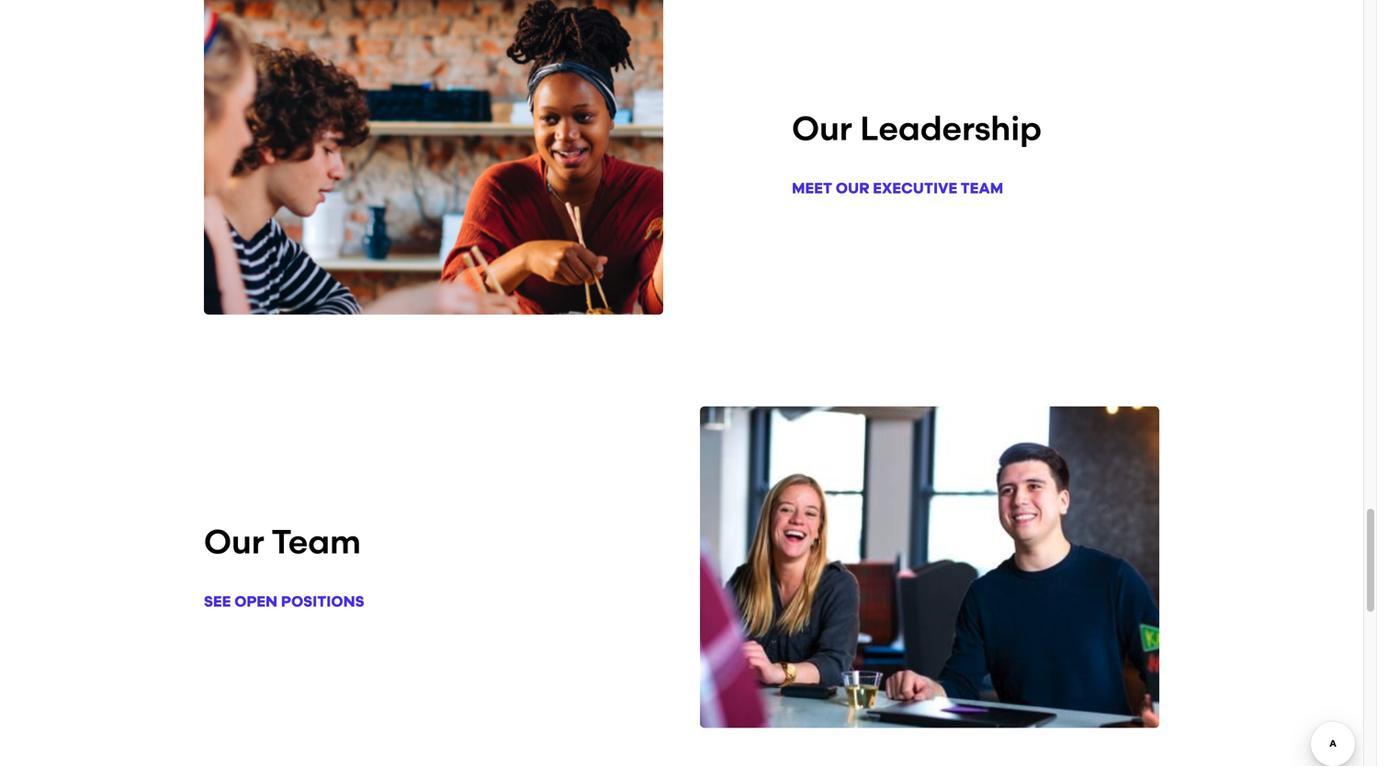 Task type: describe. For each thing, give the bounding box(es) containing it.
team
[[272, 523, 361, 562]]

meet
[[792, 180, 833, 197]]

our team
[[204, 523, 361, 562]]

leadership
[[861, 109, 1042, 149]]

meet our executive team
[[792, 180, 1004, 197]]

our leadership
[[792, 109, 1042, 149]]

positions
[[281, 594, 365, 611]]

see open positions
[[204, 594, 365, 611]]

our
[[836, 180, 870, 197]]

executive
[[873, 180, 958, 197]]



Task type: vqa. For each thing, say whether or not it's contained in the screenshot.
See
yes



Task type: locate. For each thing, give the bounding box(es) containing it.
1 vertical spatial our
[[204, 523, 264, 562]]

open
[[235, 594, 278, 611]]

0 vertical spatial our
[[792, 109, 853, 149]]

1 horizontal spatial our
[[792, 109, 853, 149]]

our up see
[[204, 523, 264, 562]]

meet our executive team link
[[792, 180, 1004, 197]]

see
[[204, 594, 231, 611]]

0 horizontal spatial our
[[204, 523, 264, 562]]

our
[[792, 109, 853, 149], [204, 523, 264, 562]]

team
[[961, 180, 1004, 197]]

our up the meet
[[792, 109, 853, 149]]

our for our leadership
[[792, 109, 853, 149]]

our for our team
[[204, 523, 264, 562]]

see open positions link
[[204, 594, 365, 611]]



